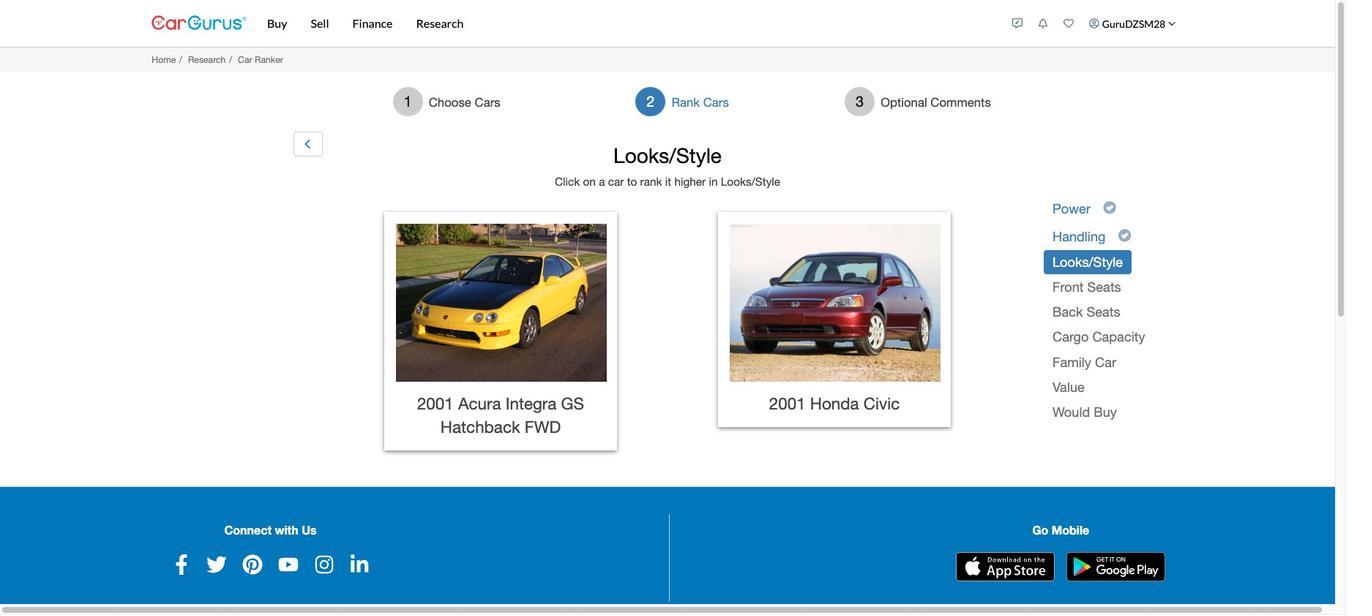 Task type: describe. For each thing, give the bounding box(es) containing it.
gurudzsm28 menu
[[1005, 3, 1184, 44]]

connect with us
[[224, 524, 317, 538]]

sell button
[[299, 0, 341, 47]]

cars for 1
[[475, 95, 501, 110]]

cargo
[[1053, 330, 1089, 345]]

saved cars image
[[1064, 18, 1074, 29]]

gurudzsm28
[[1103, 17, 1166, 30]]

civic
[[864, 394, 900, 413]]

2001 for 2001 honda civic
[[769, 394, 806, 413]]

instagram image
[[314, 555, 334, 576]]

capacity
[[1093, 330, 1146, 345]]

it
[[666, 175, 672, 188]]

family car link
[[1044, 351, 1126, 375]]

would buy
[[1053, 405, 1117, 420]]

choose cars
[[429, 95, 501, 110]]

home
[[152, 54, 176, 65]]

get it on google play image
[[1067, 553, 1166, 582]]

menu bar containing buy
[[247, 0, 1005, 47]]

ok sign image for handling
[[1119, 228, 1132, 244]]

cargurus logo homepage link image
[[152, 3, 247, 44]]

looks/style click on a car to rank it higher in looks/style
[[555, 144, 781, 188]]

front seats link
[[1044, 275, 1130, 299]]

research link
[[188, 54, 226, 65]]

download on the app store image
[[957, 553, 1055, 582]]

back seats link
[[1044, 300, 1130, 324]]

on
[[583, 175, 596, 188]]

rank cars
[[672, 95, 729, 110]]

1 vertical spatial research
[[188, 54, 226, 65]]

1 vertical spatial looks/style
[[721, 175, 781, 188]]

seats for front seats
[[1088, 280, 1122, 295]]

acura
[[458, 394, 501, 413]]

a
[[599, 175, 605, 188]]

would buy link
[[1044, 401, 1126, 425]]

youtube image
[[278, 555, 299, 576]]

connect
[[224, 524, 272, 538]]

go mobile
[[1033, 524, 1090, 538]]

back
[[1053, 305, 1083, 320]]

honda
[[811, 394, 859, 413]]

0 horizontal spatial car
[[238, 54, 252, 65]]

open notifications image
[[1039, 18, 1049, 29]]

comments
[[931, 95, 991, 110]]

2001 acura integra gs hatchback fwd
[[417, 394, 584, 437]]

research inside research dropdown button
[[416, 16, 464, 30]]

looks/style link
[[1044, 250, 1132, 274]]

buy inside popup button
[[267, 16, 287, 30]]

with
[[275, 524, 299, 538]]

home link
[[152, 54, 176, 65]]

looks/style for looks/style click on a car to rank it higher in looks/style
[[614, 144, 722, 168]]

choose
[[429, 95, 472, 110]]

click
[[555, 175, 580, 188]]

higher
[[675, 175, 706, 188]]

in
[[709, 175, 718, 188]]

power link
[[1044, 197, 1100, 221]]

integra
[[506, 394, 557, 413]]

1 horizontal spatial car
[[1095, 355, 1117, 370]]

mobile
[[1052, 524, 1090, 538]]



Task type: vqa. For each thing, say whether or not it's contained in the screenshot.
Looks/Style to the top
yes



Task type: locate. For each thing, give the bounding box(es) containing it.
cars
[[475, 95, 501, 110], [703, 95, 729, 110]]

sell
[[311, 16, 329, 30]]

2001 for 2001 acura integra gs hatchback fwd
[[417, 394, 454, 413]]

us
[[302, 524, 317, 538]]

front seats
[[1053, 280, 1122, 295]]

3
[[856, 93, 864, 110]]

buy button
[[256, 0, 299, 47]]

1 horizontal spatial research
[[416, 16, 464, 30]]

1 cars from the left
[[475, 95, 501, 110]]

home / research / car ranker
[[152, 54, 283, 65]]

/ right home link
[[179, 54, 182, 65]]

2001 honda civic
[[769, 394, 900, 413]]

research right finance on the left top of page
[[416, 16, 464, 30]]

ranker
[[255, 54, 283, 65]]

seats up cargo capacity
[[1087, 305, 1121, 320]]

linkedin image
[[350, 555, 370, 576]]

ok sign image
[[1104, 200, 1117, 216], [1119, 228, 1132, 244]]

2001
[[417, 394, 454, 413], [769, 394, 806, 413]]

/
[[179, 54, 182, 65], [229, 54, 232, 65]]

1 vertical spatial car
[[1095, 355, 1117, 370]]

0 vertical spatial looks/style
[[614, 144, 722, 168]]

0 horizontal spatial cars
[[475, 95, 501, 110]]

car
[[238, 54, 252, 65], [1095, 355, 1117, 370]]

2 / from the left
[[229, 54, 232, 65]]

2 2001 from the left
[[769, 394, 806, 413]]

seats for back seats
[[1087, 305, 1121, 320]]

2 cars from the left
[[703, 95, 729, 110]]

0 horizontal spatial 2001
[[417, 394, 454, 413]]

fwd
[[525, 418, 561, 437]]

rank
[[640, 175, 662, 188]]

1 2001 from the left
[[417, 394, 454, 413]]

family
[[1053, 355, 1092, 370]]

hatchback
[[441, 418, 520, 437]]

2001 inside 2001 acura integra gs hatchback fwd
[[417, 394, 454, 413]]

twitter image
[[207, 555, 227, 576]]

cargo capacity link
[[1044, 325, 1154, 350]]

car down cargo capacity
[[1095, 355, 1117, 370]]

ok sign image for power
[[1104, 200, 1117, 216]]

buy up ranker
[[267, 16, 287, 30]]

research
[[416, 16, 464, 30], [188, 54, 226, 65]]

0 horizontal spatial ok sign image
[[1104, 200, 1117, 216]]

1 vertical spatial ok sign image
[[1119, 228, 1132, 244]]

0 vertical spatial research
[[416, 16, 464, 30]]

cars right choose
[[475, 95, 501, 110]]

2
[[647, 93, 655, 110]]

value link
[[1044, 376, 1094, 400]]

buy
[[267, 16, 287, 30], [1094, 405, 1117, 420]]

cars right the rank
[[703, 95, 729, 110]]

front
[[1053, 280, 1084, 295]]

0 horizontal spatial buy
[[267, 16, 287, 30]]

0 horizontal spatial research
[[188, 54, 226, 65]]

chevron down image
[[1169, 20, 1176, 27]]

1 horizontal spatial buy
[[1094, 405, 1117, 420]]

2001 left honda
[[769, 394, 806, 413]]

0 vertical spatial ok sign image
[[1104, 200, 1117, 216]]

1 vertical spatial seats
[[1087, 305, 1121, 320]]

seats
[[1088, 280, 1122, 295], [1087, 305, 1121, 320]]

user icon image
[[1090, 18, 1100, 29]]

handling link
[[1044, 225, 1115, 249]]

family car
[[1053, 355, 1117, 370]]

finance
[[353, 16, 393, 30]]

1 horizontal spatial ok sign image
[[1119, 228, 1132, 244]]

looks/style for looks/style
[[1053, 254, 1123, 270]]

2 vertical spatial looks/style
[[1053, 254, 1123, 270]]

optional comments
[[881, 95, 991, 110]]

looks/style up "front seats"
[[1053, 254, 1123, 270]]

menu bar
[[247, 0, 1005, 47]]

gs
[[561, 394, 584, 413]]

looks/style
[[614, 144, 722, 168], [721, 175, 781, 188], [1053, 254, 1123, 270]]

pinterest image
[[242, 555, 263, 576]]

0 vertical spatial car
[[238, 54, 252, 65]]

0 horizontal spatial /
[[179, 54, 182, 65]]

1 vertical spatial buy
[[1094, 405, 1117, 420]]

back seats
[[1053, 305, 1121, 320]]

ok sign image up looks/style link
[[1119, 228, 1132, 244]]

/ right research "link"
[[229, 54, 232, 65]]

research down "cargurus logo homepage link" link
[[188, 54, 226, 65]]

1 horizontal spatial /
[[229, 54, 232, 65]]

cargurus logo homepage link link
[[152, 3, 247, 44]]

finance button
[[341, 0, 405, 47]]

seats down looks/style link
[[1088, 280, 1122, 295]]

1 horizontal spatial cars
[[703, 95, 729, 110]]

cargo capacity
[[1053, 330, 1146, 345]]

1 / from the left
[[179, 54, 182, 65]]

cars for 2
[[703, 95, 729, 110]]

facebook image
[[171, 555, 192, 576]]

optional
[[881, 95, 928, 110]]

gurudzsm28 button
[[1082, 3, 1184, 44]]

0 vertical spatial buy
[[267, 16, 287, 30]]

value
[[1053, 380, 1085, 395]]

to
[[627, 175, 637, 188]]

research button
[[405, 0, 476, 47]]

handling
[[1053, 229, 1106, 245]]

2001 left acura
[[417, 394, 454, 413]]

buy right would
[[1094, 405, 1117, 420]]

car left ranker
[[238, 54, 252, 65]]

1 horizontal spatial 2001
[[769, 394, 806, 413]]

go
[[1033, 524, 1049, 538]]

ok sign image right "power"
[[1104, 200, 1117, 216]]

power
[[1053, 201, 1091, 217]]

car
[[608, 175, 624, 188]]

would
[[1053, 405, 1091, 420]]

looks/style right in
[[721, 175, 781, 188]]

add a car review image
[[1013, 18, 1023, 29]]

rank
[[672, 95, 700, 110]]

1
[[404, 93, 412, 110]]

looks/style up "it"
[[614, 144, 722, 168]]

0 vertical spatial seats
[[1088, 280, 1122, 295]]



